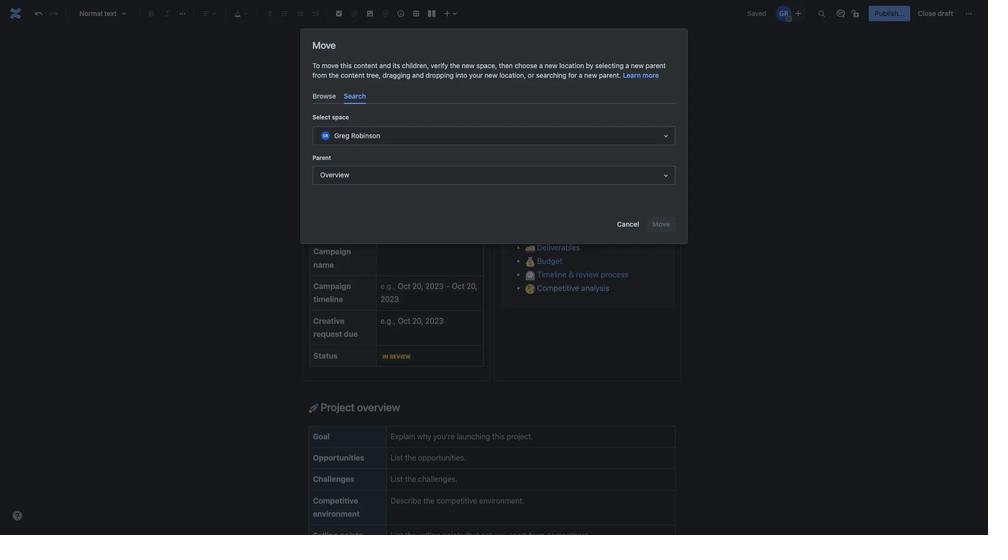 Task type: locate. For each thing, give the bounding box(es) containing it.
tab list
[[309, 88, 680, 104]]

Parent text field
[[319, 171, 321, 180]]

greg robinson down template
[[334, 131, 381, 140]]

2023 left - at the bottom of page
[[426, 282, 444, 290]]

0 vertical spatial review
[[576, 270, 599, 279]]

the up into
[[450, 61, 460, 70]]

robinson down template
[[352, 131, 381, 140]]

more
[[643, 71, 660, 79]]

:timer: image
[[526, 270, 536, 280], [526, 270, 536, 280]]

table of contents
[[516, 166, 578, 174]]

and left "its"
[[380, 61, 391, 70]]

selecting
[[596, 61, 624, 70]]

1 vertical spatial review
[[390, 353, 411, 359]]

:face_with_monocle: image
[[526, 284, 536, 294], [526, 284, 536, 294]]

content
[[354, 61, 378, 70], [341, 71, 365, 79]]

0 vertical spatial the
[[450, 61, 460, 70]]

0 vertical spatial campaign
[[314, 247, 351, 256]]

parent
[[646, 61, 666, 70]]

by
[[586, 61, 594, 70], [438, 118, 446, 127]]

competitive for competitive environment
[[313, 496, 358, 505]]

20, right e.g.,
[[413, 316, 424, 325]]

timeline
[[538, 270, 567, 279]]

1 vertical spatial robinson
[[352, 131, 381, 140]]

&
[[569, 270, 574, 279]]

approver
[[314, 183, 348, 191]]

0 vertical spatial open image
[[661, 130, 672, 142]]

parent
[[313, 154, 331, 162]]

1 horizontal spatial competitive
[[538, 284, 580, 292]]

a
[[540, 61, 543, 70], [626, 61, 630, 70], [579, 71, 583, 79], [483, 118, 487, 127]]

2023 inside oct 20, 2023
[[381, 295, 399, 304]]

this
[[341, 61, 352, 70]]

to
[[313, 61, 320, 70]]

Main content area, start typing to enter text. text field
[[303, 112, 682, 535]]

campaign inside campaign timeline
[[314, 282, 351, 290]]

2 open image from the top
[[661, 170, 672, 181]]

greg robinson up this at the top
[[322, 43, 368, 51]]

timeline
[[314, 295, 343, 304]]

new up into
[[462, 61, 475, 70]]

into
[[456, 71, 468, 79]]

overview
[[357, 401, 400, 414]]

1 horizontal spatial the
[[450, 61, 460, 70]]

0 horizontal spatial the
[[329, 71, 339, 79]]

1 vertical spatial and
[[413, 71, 424, 79]]

0 vertical spatial greg
[[322, 43, 338, 51]]

table image
[[411, 8, 422, 19]]

1 open image from the top
[[661, 130, 672, 142]]

20, left - at the bottom of page
[[413, 282, 424, 290]]

0 vertical spatial 2023
[[426, 282, 444, 290]]

robinson up this at the top
[[339, 43, 368, 51]]

greg robinson
[[322, 43, 368, 51], [334, 131, 381, 140]]

0 vertical spatial greg robinson
[[322, 43, 368, 51]]

a inside "text field"
[[483, 118, 487, 127]]

campaign name
[[314, 247, 353, 269]]

campaign for name
[[314, 247, 351, 256]]

of
[[537, 166, 544, 174]]

greg robinson link
[[322, 42, 368, 53]]

name
[[314, 260, 334, 269]]

dropping
[[426, 71, 454, 79]]

competitive up environment
[[313, 496, 358, 505]]

review right in
[[390, 353, 411, 359]]

review
[[576, 270, 599, 279], [390, 353, 411, 359]]

platform.
[[591, 118, 623, 127]]

:truck: image
[[526, 243, 536, 253], [526, 243, 536, 253]]

oct 20, 2023
[[381, 282, 480, 304]]

analysis
[[582, 284, 610, 292]]

content up tree,
[[354, 61, 378, 70]]

and right sales, at the right top of page
[[550, 118, 563, 127]]

timeline & review process
[[536, 270, 629, 279]]

for
[[569, 71, 577, 79]]

:rocket: image
[[309, 404, 319, 413], [309, 404, 319, 413]]

2023
[[426, 282, 444, 290], [381, 295, 399, 304], [426, 316, 444, 325]]

add image, video, or file image
[[364, 8, 376, 19]]

goal
[[313, 432, 330, 441]]

1 vertical spatial 2023
[[381, 295, 399, 304]]

bullet list ⌘⇧8 image
[[263, 8, 275, 19]]

browse
[[313, 92, 336, 100]]

a up learn
[[626, 61, 630, 70]]

1 vertical spatial greg robinson
[[334, 131, 381, 140]]

marketing,
[[489, 118, 526, 127]]

deliverables link
[[526, 243, 580, 253]]

robinson
[[339, 43, 368, 51], [352, 131, 381, 140]]

2 vertical spatial and
[[550, 118, 563, 127]]

numbered list ⌘⇧7 image
[[279, 8, 290, 19]]

new
[[462, 61, 475, 70], [545, 61, 558, 70], [631, 61, 644, 70], [485, 71, 498, 79], [585, 71, 598, 79]]

competitive environment
[[313, 496, 360, 518]]

open image
[[661, 130, 672, 142], [661, 170, 672, 181]]

layouts image
[[426, 8, 438, 19]]

by inside to move this content and its children, verify the new space, then choose a new location by selecting a new parent from the content tree, dragging and dropping into your new location, or searching for a new parent.
[[586, 61, 594, 70]]

you
[[423, 118, 436, 127]]

deliverables
[[536, 243, 580, 252]]

and down children,
[[413, 71, 424, 79]]

campaign inside campaign name
[[314, 247, 351, 256]]

by right you
[[438, 118, 446, 127]]

greg robinson inside move dialog
[[334, 131, 381, 140]]

2023 down oct 20, 2023
[[426, 316, 444, 325]]

undo ⌘z image
[[33, 8, 44, 19]]

a right hubspot,
[[483, 118, 487, 127]]

20,
[[413, 282, 424, 290], [467, 282, 478, 290], [413, 316, 424, 325]]

2 vertical spatial 2023
[[426, 316, 444, 325]]

greg inside move dialog
[[334, 131, 350, 140]]

0 vertical spatial and
[[380, 61, 391, 70]]

campaign up 'timeline'
[[314, 282, 351, 290]]

e.g.,
[[381, 316, 396, 325]]

emoji image
[[395, 8, 407, 19]]

creative
[[314, 316, 345, 325]]

publish... button
[[870, 6, 911, 21]]

bold ⌘b image
[[146, 8, 158, 19]]

1 vertical spatial competitive
[[313, 496, 358, 505]]

1 vertical spatial open image
[[661, 170, 672, 181]]

by inside the main content area, start typing to enter text. "text field"
[[438, 118, 446, 127]]

environment
[[313, 510, 360, 518]]

competitive down timeline
[[538, 284, 580, 292]]

learn
[[623, 71, 641, 79]]

tab list containing browse
[[309, 88, 680, 104]]

oct inside oct 20, 2023
[[452, 282, 465, 290]]

review up analysis
[[576, 270, 599, 279]]

oct up e.g., oct 20, 2023
[[398, 282, 411, 290]]

competitive analysis link
[[526, 284, 610, 294]]

review inside timeline & review process link
[[576, 270, 599, 279]]

the
[[450, 61, 460, 70], [329, 71, 339, 79]]

2 campaign from the top
[[314, 282, 351, 290]]

redo ⌘⇧z image
[[48, 8, 60, 19]]

competitive
[[538, 284, 580, 292], [313, 496, 358, 505]]

status
[[314, 351, 338, 360]]

1 vertical spatial campaign
[[314, 282, 351, 290]]

opportunities
[[313, 453, 365, 462]]

greg right move this page icon
[[322, 43, 338, 51]]

open image for select space text box
[[661, 130, 672, 142]]

2023 up e.g.,
[[381, 295, 399, 304]]

greg robinson image
[[777, 6, 792, 21]]

0 vertical spatial by
[[586, 61, 594, 70]]

italic ⌘i image
[[161, 8, 173, 19]]

1 horizontal spatial by
[[586, 61, 594, 70]]

competitive inside competitive environment
[[313, 496, 358, 505]]

1 vertical spatial the
[[329, 71, 339, 79]]

0 horizontal spatial by
[[438, 118, 446, 127]]

choose
[[515, 61, 538, 70]]

1 vertical spatial by
[[438, 118, 446, 127]]

greg down this in the top of the page
[[334, 131, 350, 140]]

2 horizontal spatial and
[[550, 118, 563, 127]]

greg
[[322, 43, 338, 51], [334, 131, 350, 140]]

the down "move"
[[329, 71, 339, 79]]

confluence image
[[8, 6, 23, 21]]

0 vertical spatial robinson
[[339, 43, 368, 51]]

0 horizontal spatial review
[[390, 353, 411, 359]]

0 horizontal spatial competitive
[[313, 496, 358, 505]]

link image
[[349, 8, 361, 19]]

1 horizontal spatial review
[[576, 270, 599, 279]]

0 vertical spatial competitive
[[538, 284, 580, 292]]

20, right - at the bottom of page
[[467, 282, 478, 290]]

oct right - at the bottom of page
[[452, 282, 465, 290]]

20, inside oct 20, 2023
[[467, 282, 478, 290]]

content down this at the top
[[341, 71, 365, 79]]

:moneybag: image
[[526, 257, 536, 267], [526, 257, 536, 267]]

space
[[332, 114, 349, 121]]

1 vertical spatial greg
[[334, 131, 350, 140]]

oct 20, 2023 -
[[398, 282, 450, 290]]

1 campaign from the top
[[314, 247, 351, 256]]

2023 for oct 20, 2023 -
[[426, 282, 444, 290]]

draft
[[939, 9, 954, 17]]

table
[[516, 166, 535, 174]]

by right the location
[[586, 61, 594, 70]]

in
[[383, 353, 388, 359]]

campaign up name
[[314, 247, 351, 256]]



Task type: describe. For each thing, give the bounding box(es) containing it.
and inside the main content area, start typing to enter text. "text field"
[[550, 118, 563, 127]]

@
[[458, 161, 465, 170]]

brought
[[385, 118, 412, 127]]

learn more
[[623, 71, 660, 79]]

confluence image
[[8, 6, 23, 21]]

budget link
[[526, 257, 563, 267]]

parent.
[[599, 71, 622, 79]]

0 horizontal spatial and
[[380, 61, 391, 70]]

table of contents image
[[505, 164, 516, 176]]

then
[[499, 61, 513, 70]]

1 horizontal spatial and
[[413, 71, 424, 79]]

children,
[[402, 61, 429, 70]]

tree,
[[367, 71, 381, 79]]

driver
[[314, 161, 336, 170]]

service
[[565, 118, 589, 127]]

new up learn more
[[631, 61, 644, 70]]

project
[[321, 401, 355, 414]]

challenges
[[313, 475, 355, 484]]

request
[[314, 330, 342, 338]]

open image for parent "text box"
[[661, 170, 672, 181]]

new down space,
[[485, 71, 498, 79]]

this
[[328, 118, 343, 127]]

space,
[[477, 61, 497, 70]]

competitive analysis
[[536, 284, 610, 292]]

a up searching
[[540, 61, 543, 70]]

this template is brought to you by hubspot, a marketing, sales, and service platform.
[[328, 118, 623, 127]]

a right for
[[579, 71, 583, 79]]

saved
[[748, 9, 767, 17]]

move
[[322, 61, 339, 70]]

from
[[313, 71, 327, 79]]

dragging
[[383, 71, 411, 79]]

learn more link
[[623, 71, 660, 80]]

hubspot,
[[448, 118, 481, 127]]

creative request due
[[314, 316, 358, 338]]

publish...
[[875, 9, 905, 17]]

campaign for timeline
[[314, 282, 351, 290]]

robinson inside move dialog
[[352, 131, 381, 140]]

campaign timeline
[[314, 282, 353, 304]]

select space
[[313, 114, 349, 121]]

sales,
[[528, 118, 548, 127]]

template
[[345, 118, 375, 127]]

move dialog
[[301, 29, 688, 244]]

oct right e.g.,
[[398, 316, 411, 325]]

panel note image
[[313, 117, 324, 129]]

Give this page a title text field
[[309, 75, 676, 91]]

in review
[[383, 353, 411, 359]]

location
[[560, 61, 585, 70]]

overview
[[320, 171, 350, 179]]

close
[[919, 9, 937, 17]]

indent tab image
[[310, 8, 321, 19]]

budget
[[536, 257, 563, 265]]

location,
[[500, 71, 526, 79]]

outdent ⇧tab image
[[294, 8, 306, 19]]

its
[[393, 61, 400, 70]]

1 vertical spatial content
[[341, 71, 365, 79]]

due
[[344, 330, 358, 338]]

searching
[[536, 71, 567, 79]]

oct for oct 20, 2023 -
[[398, 282, 411, 290]]

is
[[377, 118, 383, 127]]

cancel button
[[612, 217, 645, 232]]

mention image
[[380, 8, 391, 19]]

oct for oct 20, 2023
[[452, 282, 465, 290]]

Select space text field
[[320, 131, 322, 141]]

search
[[344, 92, 366, 100]]

-
[[446, 282, 450, 290]]

contents
[[546, 166, 578, 174]]

20, for oct 20, 2023 -
[[413, 282, 424, 290]]

select
[[313, 114, 331, 121]]

your
[[469, 71, 483, 79]]

to move this content and its children, verify the new space, then choose a new location by selecting a new parent from the content tree, dragging and dropping into your new location, or searching for a new parent.
[[313, 61, 666, 79]]

move this page image
[[311, 43, 319, 51]]

action item image
[[333, 8, 345, 19]]

process
[[601, 270, 629, 279]]

verify
[[431, 61, 448, 70]]

close draft button
[[913, 6, 960, 21]]

close draft
[[919, 9, 954, 17]]

to
[[414, 118, 421, 127]]

competitive for competitive analysis
[[538, 284, 580, 292]]

project overview
[[319, 401, 400, 414]]

new right for
[[585, 71, 598, 79]]

0 vertical spatial content
[[354, 61, 378, 70]]

timeline & review process link
[[526, 270, 629, 280]]

tab list inside move dialog
[[309, 88, 680, 104]]

20, for oct 20, 2023
[[467, 282, 478, 290]]

new up searching
[[545, 61, 558, 70]]

or
[[528, 71, 535, 79]]

e.g., oct 20, 2023
[[381, 316, 444, 325]]

2023 for oct 20, 2023
[[381, 295, 399, 304]]

move
[[313, 40, 336, 51]]



Task type: vqa. For each thing, say whether or not it's contained in the screenshot.
budget
yes



